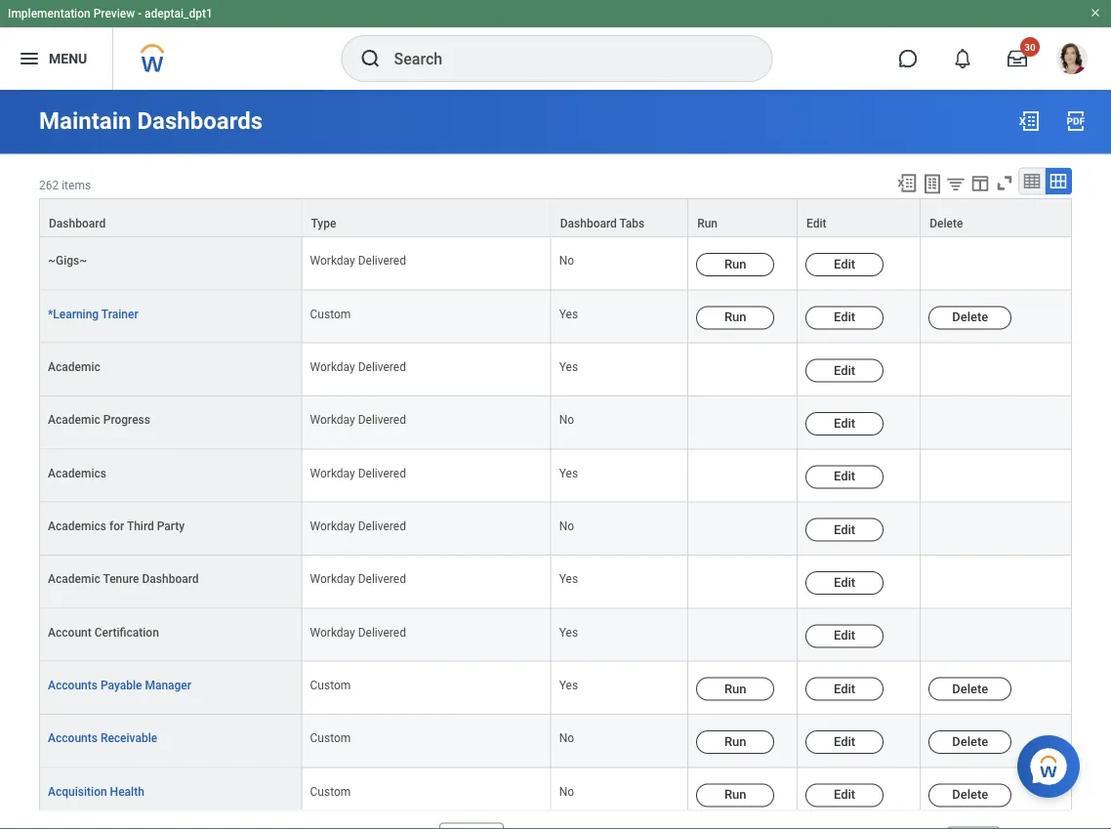 Task type: describe. For each thing, give the bounding box(es) containing it.
view printable version (pdf) image
[[1065, 109, 1088, 133]]

2 run button from the top
[[697, 306, 775, 329]]

export to worksheets image
[[921, 172, 945, 196]]

6 yes from the top
[[560, 678, 578, 692]]

academics for third party element
[[48, 515, 185, 533]]

export to excel image
[[1018, 109, 1041, 133]]

row containing dashboard
[[39, 198, 1073, 237]]

no for academic progress
[[560, 413, 575, 427]]

workday delivered for academics
[[310, 466, 406, 480]]

expand table image
[[1049, 171, 1069, 191]]

delivered for academic
[[358, 360, 406, 373]]

custom for *learning trainer
[[310, 307, 351, 320]]

academic for academic progress
[[48, 413, 100, 427]]

click to view/edit grid preferences image
[[970, 172, 992, 194]]

workday delivered for academic progress
[[310, 413, 406, 427]]

receivable
[[101, 731, 158, 745]]

3 edit button from the top
[[806, 359, 884, 382]]

workday delivered for academic tenure dashboard
[[310, 572, 406, 586]]

inbox large image
[[1008, 49, 1028, 68]]

implementation preview -   adeptai_dpt1
[[8, 7, 213, 21]]

health
[[110, 784, 144, 798]]

262 items
[[39, 178, 91, 192]]

workday for academics for third party
[[310, 519, 355, 533]]

justify image
[[18, 47, 41, 70]]

certification
[[94, 625, 159, 639]]

run inside popup button
[[698, 216, 718, 230]]

4 edit button from the top
[[806, 412, 884, 435]]

table image
[[1023, 171, 1042, 191]]

4 no from the top
[[560, 731, 575, 745]]

maintain dashboards main content
[[0, 90, 1112, 829]]

delete inside popup button
[[930, 216, 964, 230]]

third
[[127, 519, 154, 533]]

yes for academics
[[560, 466, 578, 480]]

dashboards
[[137, 107, 263, 135]]

6 edit row from the top
[[39, 609, 1073, 662]]

fullscreen image
[[995, 172, 1016, 194]]

9 edit button from the top
[[806, 677, 884, 701]]

accounts receivable link
[[48, 727, 158, 745]]

menu button
[[0, 27, 113, 90]]

no for academics for third party
[[560, 519, 575, 533]]

5 row from the top
[[39, 715, 1073, 768]]

2 edit row from the top
[[39, 396, 1073, 449]]

accounts receivable
[[48, 731, 158, 745]]

account
[[48, 625, 92, 639]]

academics for academics for third party
[[48, 519, 106, 533]]

payable
[[101, 678, 142, 692]]

manager
[[145, 678, 192, 692]]

academic tenure dashboard element
[[48, 568, 199, 586]]

account certification element
[[48, 621, 159, 639]]

2 edit button from the top
[[806, 306, 884, 329]]

~gigs~
[[48, 254, 87, 267]]

1 edit row from the top
[[39, 343, 1073, 396]]

262
[[39, 178, 59, 192]]

toolbar inside the 'maintain dashboards' main content
[[888, 168, 1073, 198]]

academics for third party
[[48, 519, 185, 533]]

delivered for account certification
[[358, 625, 406, 639]]

workday delivered for academic
[[310, 360, 406, 373]]

5 edit button from the top
[[806, 465, 884, 488]]

delete button
[[921, 199, 1072, 236]]

delivered for academics for third party
[[358, 519, 406, 533]]

3 edit row from the top
[[39, 449, 1073, 502]]

8 edit button from the top
[[806, 624, 884, 648]]

custom for accounts payable manager
[[310, 678, 351, 692]]

dashboard inside "academic tenure dashboard" element
[[142, 572, 199, 586]]

4 run button from the top
[[697, 730, 775, 754]]

workday delivered for academics for third party
[[310, 519, 406, 533]]

3 delete button from the top
[[929, 730, 1012, 754]]

type button
[[302, 199, 551, 236]]

maintain
[[39, 107, 131, 135]]

academic element
[[48, 356, 100, 373]]

academic progress
[[48, 413, 150, 427]]

1 edit button from the top
[[806, 253, 884, 276]]

party
[[157, 519, 185, 533]]

dashboard for dashboard
[[49, 216, 106, 230]]

adeptai_dpt1
[[145, 7, 213, 21]]

2 row from the top
[[39, 237, 1073, 290]]

dashboard tabs button
[[552, 199, 688, 236]]

delivered for academic tenure dashboard
[[358, 572, 406, 586]]

~gigs~ element
[[48, 250, 87, 267]]

6 edit button from the top
[[806, 518, 884, 541]]

5 no from the top
[[560, 784, 575, 798]]

workday for academics
[[310, 466, 355, 480]]

trainer
[[101, 307, 138, 320]]

custom for acquisition health
[[310, 784, 351, 798]]

tenure
[[103, 572, 139, 586]]

search image
[[359, 47, 382, 70]]

select to filter grid data image
[[946, 173, 967, 194]]

accounts payable manager link
[[48, 674, 192, 692]]

acquisition health
[[48, 784, 144, 798]]



Task type: locate. For each thing, give the bounding box(es) containing it.
30 button
[[997, 37, 1040, 80]]

4 edit row from the top
[[39, 502, 1073, 555]]

type
[[311, 216, 336, 230]]

5 run button from the top
[[697, 783, 775, 807]]

academic left "tenure"
[[48, 572, 100, 586]]

academic for academic tenure dashboard
[[48, 572, 100, 586]]

notifications large image
[[954, 49, 973, 68]]

1 delivered from the top
[[358, 254, 406, 267]]

progress
[[103, 413, 150, 427]]

4 delete button from the top
[[929, 783, 1012, 807]]

implementation
[[8, 7, 91, 21]]

4 workday delivered from the top
[[310, 466, 406, 480]]

academic for academic element
[[48, 360, 100, 373]]

no
[[560, 254, 575, 267], [560, 413, 575, 427], [560, 519, 575, 533], [560, 731, 575, 745], [560, 784, 575, 798]]

5 yes from the top
[[560, 625, 578, 639]]

workday delivered
[[310, 254, 406, 267], [310, 360, 406, 373], [310, 413, 406, 427], [310, 466, 406, 480], [310, 519, 406, 533], [310, 572, 406, 586], [310, 625, 406, 639]]

academic progress element
[[48, 409, 150, 427]]

2 yes from the top
[[560, 360, 578, 373]]

6 row from the top
[[39, 768, 1073, 821]]

5 delivered from the top
[[358, 519, 406, 533]]

30
[[1025, 41, 1036, 53]]

*learning trainer
[[48, 307, 138, 320]]

4 custom from the top
[[310, 784, 351, 798]]

maintain dashboards
[[39, 107, 263, 135]]

dashboard tabs
[[560, 216, 645, 230]]

2 academic from the top
[[48, 413, 100, 427]]

dashboard up ~gigs~ element
[[49, 216, 106, 230]]

workday for academic progress
[[310, 413, 355, 427]]

dashboard right "tenure"
[[142, 572, 199, 586]]

run button for 11th edit button
[[697, 783, 775, 807]]

4 yes from the top
[[560, 572, 578, 586]]

1 academics from the top
[[48, 466, 106, 480]]

1 no from the top
[[560, 254, 575, 267]]

2 vertical spatial academic
[[48, 572, 100, 586]]

1 run button from the top
[[697, 253, 775, 276]]

3 yes from the top
[[560, 466, 578, 480]]

1 academic from the top
[[48, 360, 100, 373]]

3 academic from the top
[[48, 572, 100, 586]]

workday for academic
[[310, 360, 355, 373]]

accounts left "payable"
[[48, 678, 98, 692]]

cell
[[921, 237, 1073, 290], [689, 343, 798, 396], [921, 343, 1073, 396], [689, 396, 798, 449], [921, 396, 1073, 449], [689, 449, 798, 502], [921, 449, 1073, 502], [689, 502, 798, 555], [921, 502, 1073, 555], [689, 555, 798, 609], [921, 555, 1073, 609], [689, 609, 798, 662], [921, 609, 1073, 662]]

dashboard button
[[40, 199, 301, 236]]

7 edit button from the top
[[806, 571, 884, 595]]

acquisition health link
[[48, 780, 144, 798]]

run button for 1st edit button from the top
[[697, 253, 775, 276]]

5 workday delivered from the top
[[310, 519, 406, 533]]

academics down academic progress
[[48, 466, 106, 480]]

preview
[[93, 7, 135, 21]]

2 workday delivered from the top
[[310, 360, 406, 373]]

academic tenure dashboard
[[48, 572, 199, 586]]

11 edit button from the top
[[806, 783, 884, 807]]

close environment banner image
[[1090, 7, 1102, 19]]

1 delete button from the top
[[929, 306, 1012, 329]]

1 vertical spatial academic
[[48, 413, 100, 427]]

2 no from the top
[[560, 413, 575, 427]]

menu
[[49, 50, 87, 67]]

workday for ~gigs~
[[310, 254, 355, 267]]

1 vertical spatial academics
[[48, 519, 106, 533]]

delivered for ~gigs~
[[358, 254, 406, 267]]

3 run button from the top
[[697, 677, 775, 701]]

row
[[39, 198, 1073, 237], [39, 237, 1073, 290], [39, 290, 1073, 343], [39, 662, 1073, 715], [39, 715, 1073, 768], [39, 768, 1073, 821]]

dashboard
[[49, 216, 106, 230], [560, 216, 617, 230], [142, 572, 199, 586]]

workday for account certification
[[310, 625, 355, 639]]

run button for 3rd edit button from the bottom of the the 'maintain dashboards' main content
[[697, 677, 775, 701]]

custom
[[310, 307, 351, 320], [310, 678, 351, 692], [310, 731, 351, 745], [310, 784, 351, 798]]

edit row
[[39, 343, 1073, 396], [39, 396, 1073, 449], [39, 449, 1073, 502], [39, 502, 1073, 555], [39, 555, 1073, 609], [39, 609, 1073, 662]]

Search Workday  search field
[[394, 37, 732, 80]]

edit button
[[806, 253, 884, 276], [806, 306, 884, 329], [806, 359, 884, 382], [806, 412, 884, 435], [806, 465, 884, 488], [806, 518, 884, 541], [806, 571, 884, 595], [806, 624, 884, 648], [806, 677, 884, 701], [806, 730, 884, 754], [806, 783, 884, 807]]

2 workday from the top
[[310, 360, 355, 373]]

3 no from the top
[[560, 519, 575, 533]]

2 accounts from the top
[[48, 731, 98, 745]]

workday delivered inside row
[[310, 254, 406, 267]]

edit
[[807, 216, 827, 230], [834, 256, 856, 271], [834, 309, 856, 324], [834, 362, 856, 377], [834, 416, 856, 430], [834, 469, 856, 483], [834, 522, 856, 536], [834, 575, 856, 589], [834, 628, 856, 642], [834, 681, 856, 696], [834, 734, 856, 749], [834, 787, 856, 802]]

0 vertical spatial academics
[[48, 466, 106, 480]]

2 delete button from the top
[[929, 677, 1012, 701]]

yes for academic tenure dashboard
[[560, 572, 578, 586]]

1 horizontal spatial dashboard
[[142, 572, 199, 586]]

yes for account certification
[[560, 625, 578, 639]]

dashboard for dashboard tabs
[[560, 216, 617, 230]]

0 horizontal spatial dashboard
[[49, 216, 106, 230]]

workday delivered for ~gigs~
[[310, 254, 406, 267]]

run
[[698, 216, 718, 230], [725, 256, 747, 271], [725, 309, 747, 324], [725, 681, 747, 696], [725, 734, 747, 749], [725, 787, 747, 802]]

tabs
[[620, 216, 645, 230]]

3 delivered from the top
[[358, 413, 406, 427]]

delivered for academic progress
[[358, 413, 406, 427]]

yes for academic
[[560, 360, 578, 373]]

delivered inside row
[[358, 254, 406, 267]]

*learning
[[48, 307, 99, 320]]

delivered
[[358, 254, 406, 267], [358, 360, 406, 373], [358, 413, 406, 427], [358, 466, 406, 480], [358, 519, 406, 533], [358, 572, 406, 586], [358, 625, 406, 639]]

account certification
[[48, 625, 159, 639]]

2 horizontal spatial dashboard
[[560, 216, 617, 230]]

7 delivered from the top
[[358, 625, 406, 639]]

2 academics from the top
[[48, 519, 106, 533]]

*learning trainer link
[[48, 303, 138, 320]]

2 custom from the top
[[310, 678, 351, 692]]

profile logan mcneil image
[[1057, 43, 1088, 78]]

academics for the academics element at the left
[[48, 466, 106, 480]]

acquisition
[[48, 784, 107, 798]]

5 workday from the top
[[310, 519, 355, 533]]

3 custom from the top
[[310, 731, 351, 745]]

run button
[[689, 199, 797, 236]]

accounts for accounts receivable
[[48, 731, 98, 745]]

academic up the academics element at the left
[[48, 413, 100, 427]]

4 row from the top
[[39, 662, 1073, 715]]

7 workday delivered from the top
[[310, 625, 406, 639]]

0 vertical spatial academic
[[48, 360, 100, 373]]

7 workday from the top
[[310, 625, 355, 639]]

6 workday from the top
[[310, 572, 355, 586]]

delete button
[[929, 306, 1012, 329], [929, 677, 1012, 701], [929, 730, 1012, 754], [929, 783, 1012, 807]]

yes
[[560, 307, 578, 320], [560, 360, 578, 373], [560, 466, 578, 480], [560, 572, 578, 586], [560, 625, 578, 639], [560, 678, 578, 692]]

custom for accounts receivable
[[310, 731, 351, 745]]

run button
[[697, 253, 775, 276], [697, 306, 775, 329], [697, 677, 775, 701], [697, 730, 775, 754], [697, 783, 775, 807]]

academics element
[[48, 462, 106, 480]]

1 vertical spatial accounts
[[48, 731, 98, 745]]

no for ~gigs~
[[560, 254, 575, 267]]

accounts payable manager
[[48, 678, 192, 692]]

1 custom from the top
[[310, 307, 351, 320]]

dashboard left tabs
[[560, 216, 617, 230]]

1 workday from the top
[[310, 254, 355, 267]]

3 workday from the top
[[310, 413, 355, 427]]

academic
[[48, 360, 100, 373], [48, 413, 100, 427], [48, 572, 100, 586]]

dashboard inside dashboard popup button
[[49, 216, 106, 230]]

academics left 'for'
[[48, 519, 106, 533]]

menu banner
[[0, 0, 1112, 90]]

0 vertical spatial accounts
[[48, 678, 98, 692]]

5 edit row from the top
[[39, 555, 1073, 609]]

1 yes from the top
[[560, 307, 578, 320]]

6 delivered from the top
[[358, 572, 406, 586]]

workday delivered for account certification
[[310, 625, 406, 639]]

3 row from the top
[[39, 290, 1073, 343]]

workday
[[310, 254, 355, 267], [310, 360, 355, 373], [310, 413, 355, 427], [310, 466, 355, 480], [310, 519, 355, 533], [310, 572, 355, 586], [310, 625, 355, 639]]

items per page element
[[334, 811, 504, 829]]

delete
[[930, 216, 964, 230], [953, 309, 989, 324], [953, 681, 989, 696], [953, 734, 989, 749], [953, 787, 989, 802]]

for
[[109, 519, 124, 533]]

3 workday delivered from the top
[[310, 413, 406, 427]]

edit inside popup button
[[807, 216, 827, 230]]

1 accounts from the top
[[48, 678, 98, 692]]

export to excel image
[[897, 172, 918, 194]]

edit button
[[798, 199, 920, 236]]

delivered for academics
[[358, 466, 406, 480]]

academic down *learning at the top
[[48, 360, 100, 373]]

6 workday delivered from the top
[[310, 572, 406, 586]]

academics
[[48, 466, 106, 480], [48, 519, 106, 533]]

1 workday delivered from the top
[[310, 254, 406, 267]]

4 delivered from the top
[[358, 466, 406, 480]]

accounts up the acquisition
[[48, 731, 98, 745]]

-
[[138, 7, 142, 21]]

4 workday from the top
[[310, 466, 355, 480]]

2 delivered from the top
[[358, 360, 406, 373]]

1 row from the top
[[39, 198, 1073, 237]]

10 edit button from the top
[[806, 730, 884, 754]]

workday for academic tenure dashboard
[[310, 572, 355, 586]]

items
[[62, 178, 91, 192]]

accounts for accounts payable manager
[[48, 678, 98, 692]]

toolbar
[[888, 168, 1073, 198]]

dashboard inside dashboard tabs popup button
[[560, 216, 617, 230]]

accounts
[[48, 678, 98, 692], [48, 731, 98, 745]]



Task type: vqa. For each thing, say whether or not it's contained in the screenshot.
5th chevron right icon from the bottom
no



